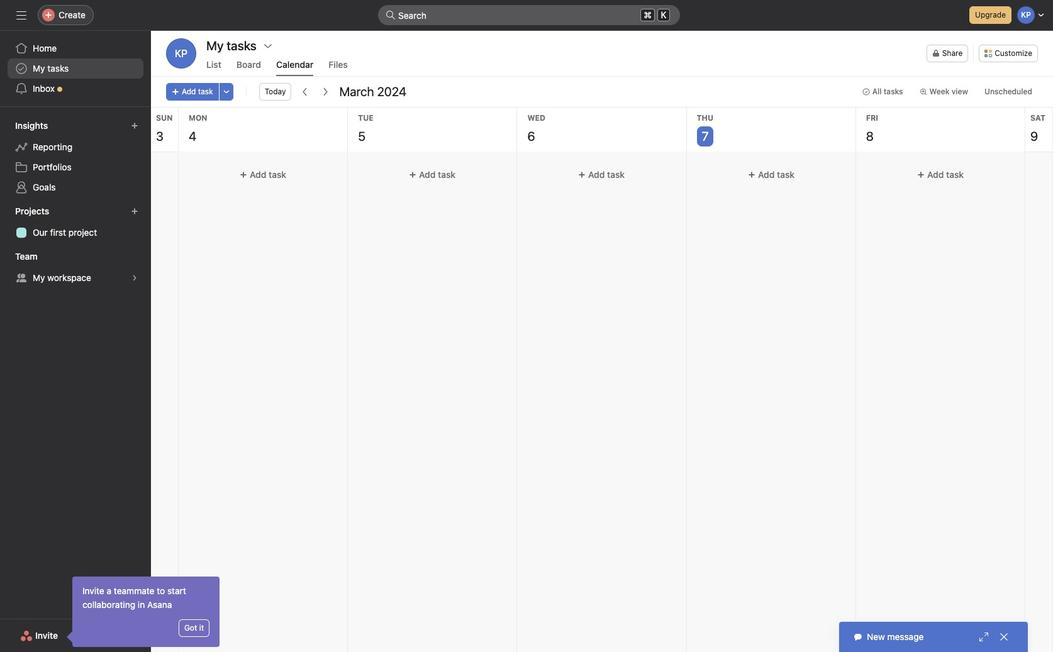 Task type: describe. For each thing, give the bounding box(es) containing it.
home link
[[8, 38, 144, 59]]

collaborating
[[82, 600, 135, 611]]

insights
[[15, 120, 48, 131]]

all
[[873, 87, 882, 96]]

my workspace
[[33, 273, 91, 283]]

to
[[157, 586, 165, 597]]

2024
[[377, 84, 407, 99]]

board
[[237, 59, 261, 70]]

wed 6
[[528, 113, 546, 144]]

in
[[138, 600, 145, 611]]

all tasks button
[[857, 83, 909, 101]]

show options image
[[263, 41, 273, 51]]

share button
[[927, 45, 969, 62]]

my for my tasks
[[33, 63, 45, 74]]

reporting
[[33, 142, 72, 152]]

my for my workspace
[[33, 273, 45, 283]]

view
[[952, 87, 969, 96]]

expand new message image
[[980, 633, 990, 643]]

goals link
[[8, 178, 144, 198]]

new insights image
[[131, 122, 138, 130]]

mon 4
[[189, 113, 207, 144]]

hide sidebar image
[[16, 10, 26, 20]]

tue
[[358, 113, 374, 123]]

next week image
[[321, 87, 331, 97]]

teammate
[[114, 586, 155, 597]]

files link
[[329, 59, 348, 76]]

calendar link
[[276, 59, 314, 76]]

9
[[1031, 129, 1039, 144]]

insights element
[[0, 115, 151, 200]]

previous week image
[[301, 87, 311, 97]]

tue 5
[[358, 113, 374, 144]]

it
[[199, 624, 204, 633]]

tasks for all tasks
[[884, 87, 904, 96]]

list link
[[206, 59, 222, 76]]

my workspace link
[[8, 268, 144, 288]]

all tasks
[[873, 87, 904, 96]]

list
[[206, 59, 222, 70]]

our
[[33, 227, 48, 238]]

march 2024
[[340, 84, 407, 99]]

projects element
[[0, 200, 151, 246]]

4
[[189, 129, 197, 144]]

create button
[[38, 5, 94, 25]]

thu
[[697, 113, 714, 123]]

teams element
[[0, 246, 151, 291]]

8
[[867, 129, 874, 144]]

kp
[[175, 48, 188, 59]]

invite button
[[12, 625, 66, 648]]

projects
[[15, 206, 49, 217]]

mon
[[189, 113, 207, 123]]

project
[[68, 227, 97, 238]]

inbox link
[[8, 79, 144, 99]]

team
[[15, 251, 37, 262]]

3
[[156, 129, 164, 144]]

invite for invite
[[35, 631, 58, 641]]

got it button
[[179, 620, 210, 638]]

portfolios
[[33, 162, 72, 172]]

fri 8
[[867, 113, 879, 144]]

invite a teammate to start collaborating in asana got it
[[82, 586, 204, 633]]

my tasks
[[206, 38, 257, 53]]

Search tasks, projects, and more text field
[[378, 5, 681, 25]]



Task type: locate. For each thing, give the bounding box(es) containing it.
workspace
[[47, 273, 91, 283]]

board link
[[237, 59, 261, 76]]

week view button
[[914, 83, 974, 101]]

today
[[265, 87, 286, 96]]

week
[[930, 87, 950, 96]]

week view
[[930, 87, 969, 96]]

k
[[661, 10, 667, 20]]

1 horizontal spatial tasks
[[884, 87, 904, 96]]

march
[[340, 84, 374, 99]]

sat
[[1031, 113, 1046, 123]]

invite a teammate to start collaborating in asana tooltip
[[69, 577, 220, 648]]

new project or portfolio image
[[131, 208, 138, 215]]

my tasks
[[33, 63, 69, 74]]

invite for invite a teammate to start collaborating in asana got it
[[82, 586, 104, 597]]

upgrade button
[[970, 6, 1012, 24]]

a
[[107, 586, 112, 597]]

my up inbox
[[33, 63, 45, 74]]

0 vertical spatial invite
[[82, 586, 104, 597]]

goals
[[33, 182, 56, 193]]

tasks right all
[[884, 87, 904, 96]]

asana
[[147, 600, 172, 611]]

new message
[[867, 632, 924, 643]]

customize
[[995, 48, 1033, 58]]

files
[[329, 59, 348, 70]]

1 vertical spatial invite
[[35, 631, 58, 641]]

invite
[[82, 586, 104, 597], [35, 631, 58, 641]]

add task button
[[166, 83, 219, 101], [184, 164, 343, 186], [353, 164, 512, 186], [523, 164, 682, 186], [692, 164, 851, 186], [862, 164, 1020, 186]]

sun
[[156, 113, 173, 123]]

upgrade
[[976, 10, 1007, 20]]

today button
[[259, 83, 292, 101]]

tasks inside 'dropdown button'
[[884, 87, 904, 96]]

1 horizontal spatial invite
[[82, 586, 104, 597]]

prominent image
[[386, 10, 396, 20]]

add task
[[182, 87, 213, 96], [250, 169, 287, 180], [419, 169, 456, 180], [589, 169, 625, 180], [758, 169, 795, 180], [928, 169, 964, 180]]

first
[[50, 227, 66, 238]]

task
[[198, 87, 213, 96], [269, 169, 287, 180], [438, 169, 456, 180], [608, 169, 625, 180], [777, 169, 795, 180], [947, 169, 964, 180]]

share
[[943, 48, 963, 58]]

my inside global element
[[33, 63, 45, 74]]

our first project
[[33, 227, 97, 238]]

1 vertical spatial my
[[33, 273, 45, 283]]

inbox
[[33, 83, 55, 94]]

1 vertical spatial tasks
[[884, 87, 904, 96]]

invite inside button
[[35, 631, 58, 641]]

more actions image
[[223, 88, 230, 96]]

reporting link
[[8, 137, 144, 157]]

start
[[167, 586, 186, 597]]

my tasks link
[[8, 59, 144, 79]]

invite inside invite a teammate to start collaborating in asana got it
[[82, 586, 104, 597]]

customize button
[[980, 45, 1039, 62]]

home
[[33, 43, 57, 54]]

tasks down home
[[47, 63, 69, 74]]

projects button
[[13, 203, 61, 220]]

tasks for my tasks
[[47, 63, 69, 74]]

0 vertical spatial tasks
[[47, 63, 69, 74]]

0 horizontal spatial tasks
[[47, 63, 69, 74]]

0 horizontal spatial invite
[[35, 631, 58, 641]]

our first project link
[[8, 223, 144, 243]]

portfolios link
[[8, 157, 144, 178]]

wed
[[528, 113, 546, 123]]

kp button
[[166, 38, 196, 69]]

my
[[33, 63, 45, 74], [33, 273, 45, 283]]

0 vertical spatial my
[[33, 63, 45, 74]]

7
[[702, 129, 709, 144]]

got
[[184, 624, 197, 633]]

thu 7
[[697, 113, 714, 144]]

None field
[[378, 5, 681, 25]]

fri
[[867, 113, 879, 123]]

1 my from the top
[[33, 63, 45, 74]]

add
[[182, 87, 196, 96], [250, 169, 267, 180], [419, 169, 436, 180], [589, 169, 605, 180], [758, 169, 775, 180], [928, 169, 944, 180]]

sat 9
[[1031, 113, 1046, 144]]

tasks inside global element
[[47, 63, 69, 74]]

tasks
[[47, 63, 69, 74], [884, 87, 904, 96]]

6
[[528, 129, 535, 144]]

2 my from the top
[[33, 273, 45, 283]]

sun 3
[[156, 113, 173, 144]]

⌘
[[644, 9, 652, 20]]

close image
[[1000, 633, 1010, 643]]

create
[[59, 9, 86, 20]]

my inside the teams element
[[33, 273, 45, 283]]

unscheduled button
[[980, 83, 1039, 101]]

unscheduled
[[985, 87, 1033, 96]]

my down team dropdown button
[[33, 273, 45, 283]]

5
[[358, 129, 366, 144]]

global element
[[0, 31, 151, 106]]

team button
[[13, 248, 49, 266]]

calendar
[[276, 59, 314, 70]]

see details, my workspace image
[[131, 274, 138, 282]]



Task type: vqa. For each thing, say whether or not it's contained in the screenshot.
"8"
yes



